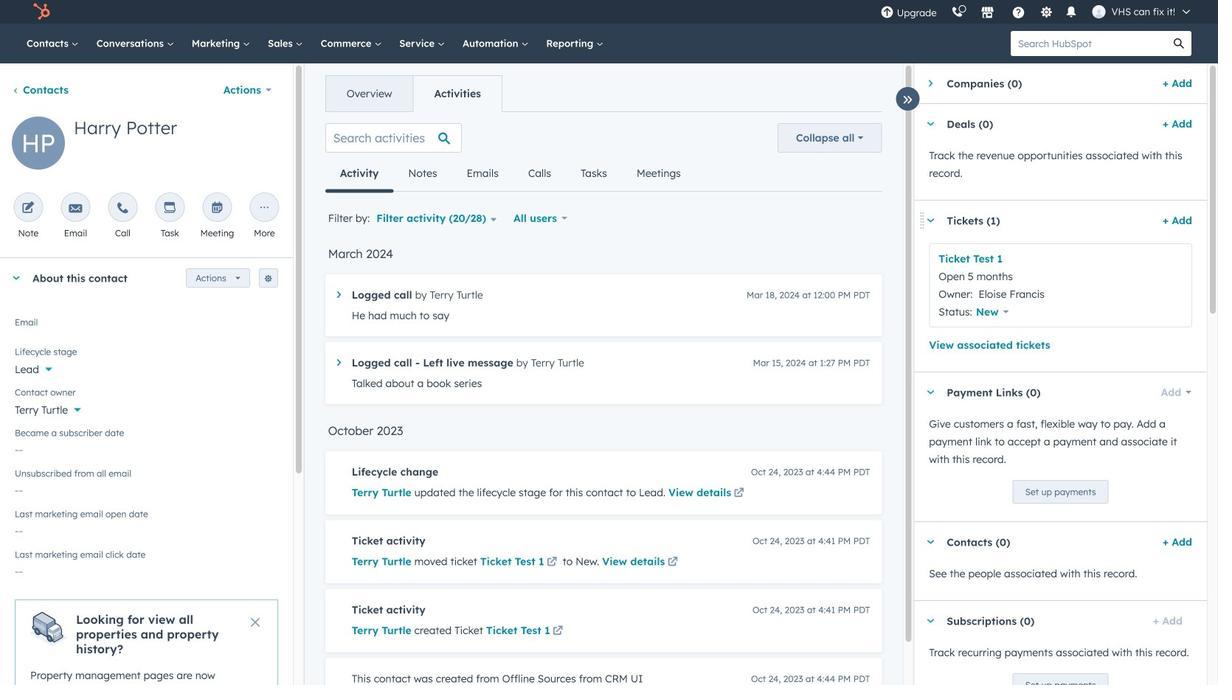Task type: locate. For each thing, give the bounding box(es) containing it.
1 vertical spatial -- text field
[[15, 477, 278, 500]]

-- text field
[[15, 558, 278, 582]]

navigation
[[325, 75, 503, 112]]

alert
[[15, 600, 278, 686]]

email image
[[69, 202, 82, 215]]

-- text field
[[15, 436, 278, 460], [15, 477, 278, 500], [15, 517, 278, 541]]

menu
[[873, 0, 1201, 24]]

caret image
[[926, 122, 935, 126], [337, 359, 341, 366], [926, 541, 935, 544]]

feed
[[313, 111, 894, 686]]

group
[[1101, 236, 1200, 256]]

2 -- text field from the top
[[15, 477, 278, 500]]

0 horizontal spatial link opens in a new window image
[[668, 554, 678, 572]]

0 vertical spatial -- text field
[[15, 436, 278, 460]]

caret image
[[929, 79, 933, 88], [926, 219, 935, 222], [12, 276, 21, 280], [337, 291, 341, 298], [926, 391, 935, 394], [926, 620, 935, 623]]

2 vertical spatial -- text field
[[15, 517, 278, 541]]

link opens in a new window image
[[734, 489, 744, 499], [547, 554, 557, 572], [547, 558, 557, 568], [668, 558, 678, 568], [553, 623, 563, 641], [553, 627, 563, 637]]

1 vertical spatial link opens in a new window image
[[668, 554, 678, 572]]

Search HubSpot search field
[[1011, 31, 1167, 56]]

1 vertical spatial caret image
[[337, 359, 341, 366]]

2 vertical spatial caret image
[[926, 541, 935, 544]]

tab list
[[325, 156, 696, 193]]

1 -- text field from the top
[[15, 436, 278, 460]]

3 -- text field from the top
[[15, 517, 278, 541]]

task image
[[163, 202, 177, 215]]

1 horizontal spatial link opens in a new window image
[[734, 485, 744, 503]]

link opens in a new window image
[[734, 485, 744, 503], [668, 554, 678, 572]]



Task type: describe. For each thing, give the bounding box(es) containing it.
note image
[[22, 202, 35, 215]]

0 vertical spatial link opens in a new window image
[[734, 485, 744, 503]]

manage card settings image
[[264, 275, 273, 284]]

0 vertical spatial caret image
[[926, 122, 935, 126]]

more image
[[258, 202, 271, 215]]

meeting image
[[211, 202, 224, 215]]

marketplaces image
[[981, 7, 994, 20]]

close image
[[251, 618, 260, 627]]

call image
[[116, 202, 129, 215]]

Search activities search field
[[325, 123, 462, 153]]

terry turtle image
[[1093, 5, 1106, 18]]



Task type: vqa. For each thing, say whether or not it's contained in the screenshot.
'Manage Card Settings' icon on the left of page
yes



